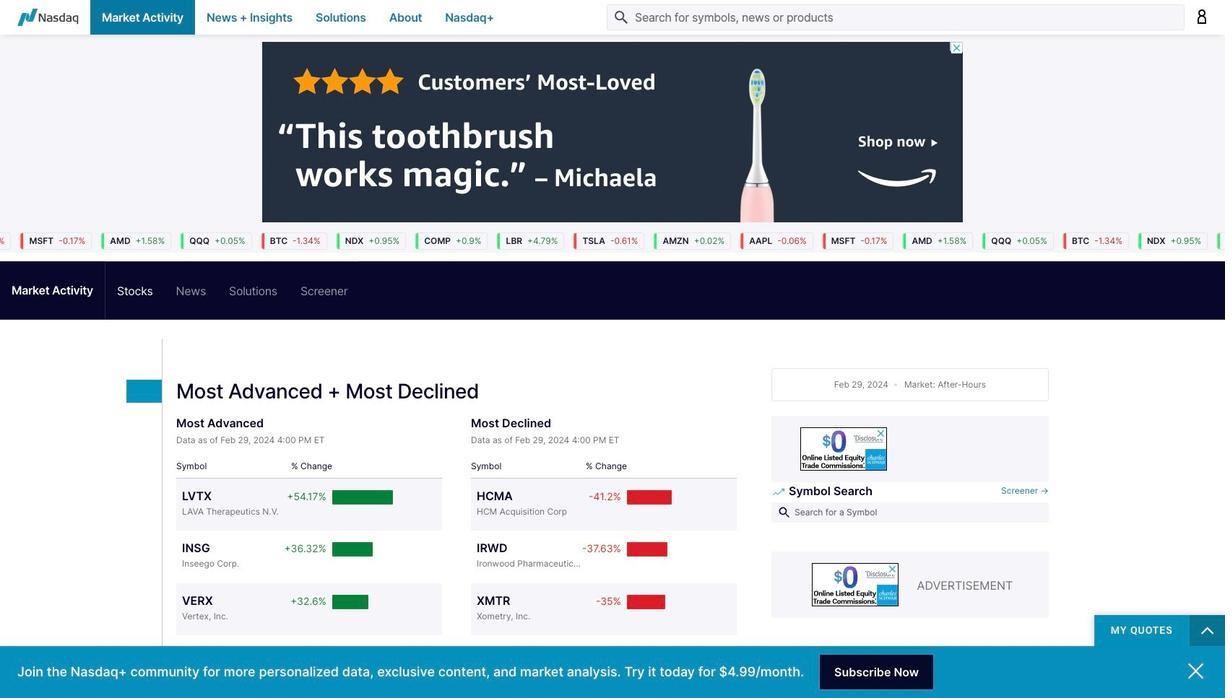 Task type: vqa. For each thing, say whether or not it's contained in the screenshot.
Search Box
yes



Task type: locate. For each thing, give the bounding box(es) containing it.
article
[[0, 221, 1226, 699]]

click to search image
[[778, 506, 792, 520]]

advertisement element
[[262, 42, 963, 223], [801, 428, 887, 471], [812, 564, 899, 607], [802, 647, 1019, 699]]

None search field
[[772, 483, 1049, 529]]

Search Button - Click to open the Search Overlay Modal Box text field
[[607, 4, 1185, 30]]

primary navigation navigation
[[0, 0, 1226, 35]]

account login - click to log into your account image
[[1197, 9, 1208, 24]]

homepage logo url - navigate back to the homepage image
[[17, 9, 79, 26]]

Search for a Symbol text field
[[772, 503, 1049, 523]]

click to dismiss this message and remain on nasdaq.com image
[[1189, 664, 1204, 680]]



